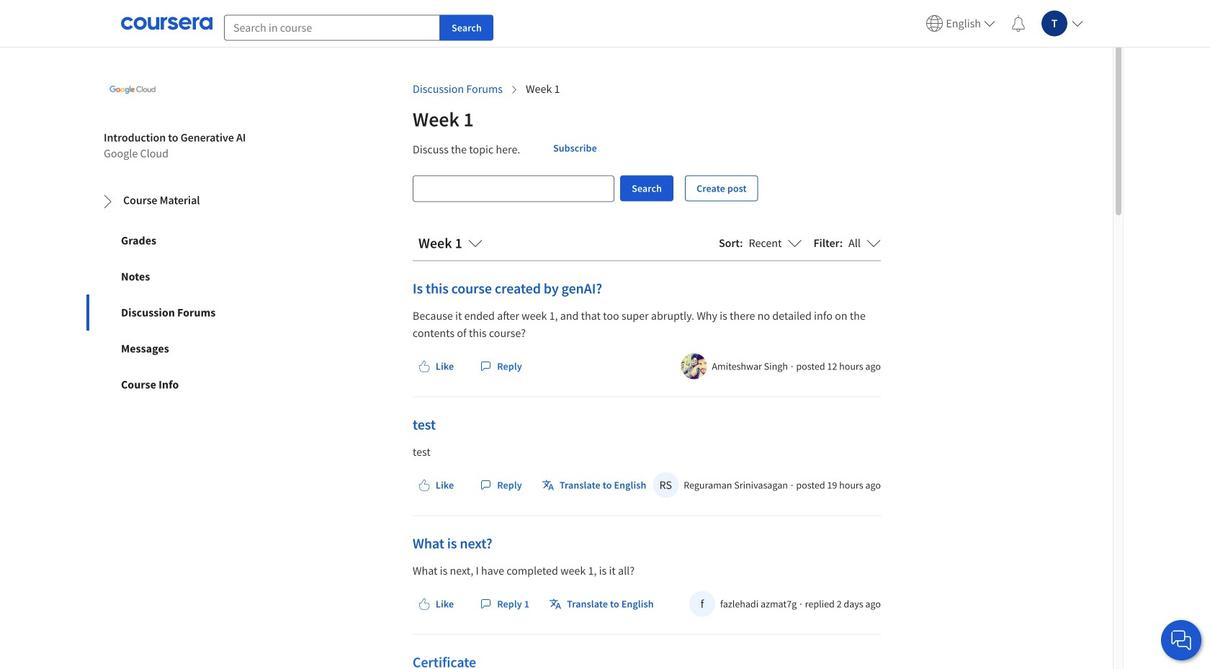 Task type: locate. For each thing, give the bounding box(es) containing it.
Search in course text field
[[224, 15, 440, 41]]

help center image
[[1173, 632, 1190, 649]]

google cloud image
[[104, 61, 161, 119]]

amiteshwar singh avatar image
[[681, 353, 707, 379]]

coursera image
[[121, 12, 213, 35]]



Task type: describe. For each thing, give the bounding box(es) containing it.
Search Input field
[[414, 176, 614, 201]]



Task type: vqa. For each thing, say whether or not it's contained in the screenshot.
the bottom "Overview"
no



